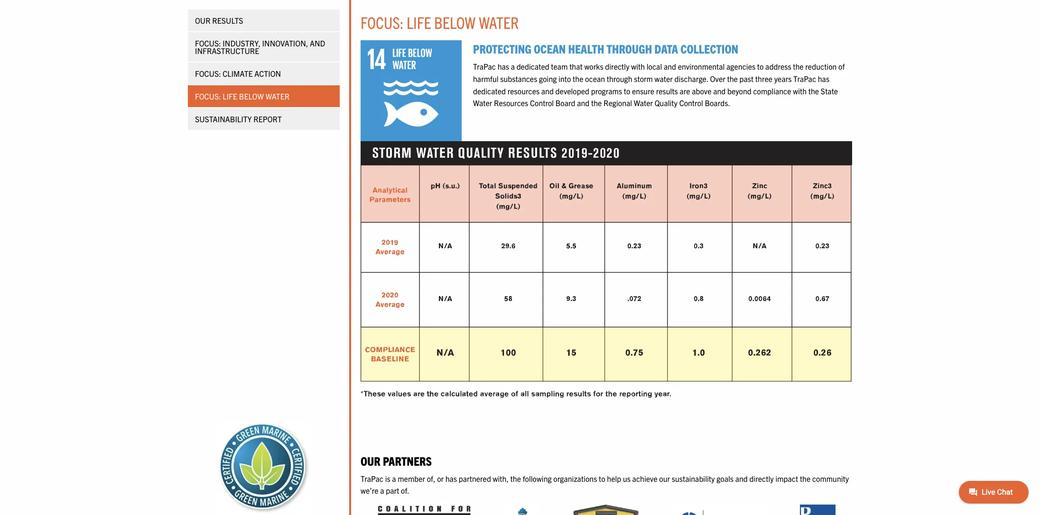 Task type: describe. For each thing, give the bounding box(es) containing it.
organizations
[[554, 474, 597, 484]]

our for our partners
[[361, 454, 381, 469]]

results
[[212, 16, 243, 25]]

storm
[[634, 74, 653, 84]]

over
[[710, 74, 726, 84]]

the up the "beyond" at top right
[[727, 74, 738, 84]]

trapac has a dedicated team that works directly with local and environmental agencies to address the reduction of harmful substances going into the ocean through storm water discharge. over the past three years trapac has dedicated resources and developed programs to ensure results are above and beyond compliance with the state water resources control board and the regional water quality control boards.
[[473, 62, 845, 108]]

agencies
[[727, 62, 756, 71]]

1 vertical spatial focus: life below water
[[195, 92, 290, 101]]

protecting
[[473, 41, 532, 56]]

focus: life below water link
[[188, 85, 340, 107]]

0 horizontal spatial dedicated
[[473, 86, 506, 96]]

with,
[[493, 474, 509, 484]]

discharge.
[[675, 74, 708, 84]]

board
[[556, 98, 575, 108]]

sustainability report
[[195, 114, 282, 124]]

and up water
[[664, 62, 676, 71]]

partners
[[383, 454, 432, 469]]

our results link
[[188, 9, 340, 31]]

trapac for trapac is a member of, or has partnered with, the following organizations to help us achieve our sustainability goals and directly impact the community we're a part of.
[[361, 474, 383, 484]]

or
[[437, 474, 444, 484]]

our
[[659, 474, 670, 484]]

environmental
[[678, 62, 725, 71]]

protecting ocean health through data collection
[[473, 41, 739, 56]]

harmful
[[473, 74, 499, 84]]

1 horizontal spatial dedicated
[[517, 62, 549, 71]]

industry,
[[223, 38, 261, 48]]

partnered
[[459, 474, 491, 484]]

our results
[[195, 16, 243, 25]]

compliance
[[753, 86, 791, 96]]

a for member
[[392, 474, 396, 484]]

programs
[[591, 86, 622, 96]]

and inside trapac is a member of, or has partnered with, the following organizations to help us achieve our sustainability goals and directly impact the community we're a part of.
[[736, 474, 748, 484]]

team
[[551, 62, 568, 71]]

report
[[254, 114, 282, 124]]

resources
[[494, 98, 528, 108]]

going
[[539, 74, 557, 84]]

water
[[655, 74, 673, 84]]

1 vertical spatial with
[[793, 86, 807, 96]]

us
[[623, 474, 631, 484]]

focus: for focus: climate action 'link' at left
[[195, 69, 221, 78]]

focus: industry, innovation, and infrastructure
[[195, 38, 325, 56]]

our for our results
[[195, 16, 211, 25]]

2 water from the left
[[634, 98, 653, 108]]

resources
[[508, 86, 540, 96]]

1 vertical spatial water
[[266, 92, 290, 101]]

we're
[[361, 487, 379, 496]]

boards.
[[705, 98, 730, 108]]

action
[[255, 69, 281, 78]]

1 vertical spatial to
[[624, 86, 630, 96]]

and down going
[[541, 86, 554, 96]]

0 vertical spatial with
[[631, 62, 645, 71]]

local
[[647, 62, 662, 71]]

above
[[692, 86, 712, 96]]

has inside trapac is a member of, or has partnered with, the following organizations to help us achieve our sustainability goals and directly impact the community we're a part of.
[[446, 474, 457, 484]]

ensure
[[632, 86, 654, 96]]

are
[[680, 86, 690, 96]]

help
[[607, 474, 621, 484]]

and
[[310, 38, 325, 48]]

community
[[813, 474, 849, 484]]

ocean
[[585, 74, 605, 84]]

through
[[607, 41, 652, 56]]

focus: climate action
[[195, 69, 281, 78]]

of.
[[401, 487, 410, 496]]

the right impact
[[800, 474, 811, 484]]



Task type: vqa. For each thing, say whether or not it's contained in the screenshot.
REPORT at the left of page
yes



Task type: locate. For each thing, give the bounding box(es) containing it.
water up 'protecting' on the top of page
[[479, 12, 519, 32]]

with
[[631, 62, 645, 71], [793, 86, 807, 96]]

years
[[774, 74, 792, 84]]

1 vertical spatial directly
[[750, 474, 774, 484]]

1 horizontal spatial water
[[634, 98, 653, 108]]

directly up through at right top
[[605, 62, 630, 71]]

0 horizontal spatial directly
[[605, 62, 630, 71]]

0 vertical spatial life
[[407, 12, 431, 32]]

address
[[766, 62, 791, 71]]

1 horizontal spatial focus: life below water
[[361, 12, 519, 32]]

infrastructure
[[195, 46, 259, 56]]

results
[[656, 86, 678, 96]]

2 horizontal spatial to
[[757, 62, 764, 71]]

focus: climate action link
[[188, 63, 340, 84]]

and right goals
[[736, 474, 748, 484]]

trapac inside trapac is a member of, or has partnered with, the following organizations to help us achieve our sustainability goals and directly impact the community we're a part of.
[[361, 474, 383, 484]]

to
[[757, 62, 764, 71], [624, 86, 630, 96], [599, 474, 605, 484]]

1 horizontal spatial control
[[679, 98, 703, 108]]

impact
[[776, 474, 798, 484]]

0 vertical spatial to
[[757, 62, 764, 71]]

dedicated down harmful
[[473, 86, 506, 96]]

1 horizontal spatial our
[[361, 454, 381, 469]]

1 horizontal spatial below
[[434, 12, 476, 32]]

collection
[[681, 41, 739, 56]]

a left part on the bottom left of page
[[380, 487, 384, 496]]

a for dedicated
[[511, 62, 515, 71]]

three
[[756, 74, 773, 84]]

of
[[839, 62, 845, 71]]

2 vertical spatial trapac
[[361, 474, 383, 484]]

trapac for trapac has a dedicated team that works directly with local and environmental agencies to address the reduction of harmful substances going into the ocean through storm water discharge. over the past three years trapac has dedicated resources and developed programs to ensure results are above and beyond compliance with the state water resources control board and the regional water quality control boards.
[[473, 62, 496, 71]]

0 vertical spatial has
[[498, 62, 509, 71]]

our up we're
[[361, 454, 381, 469]]

a inside trapac has a dedicated team that works directly with local and environmental agencies to address the reduction of harmful substances going into the ocean through storm water discharge. over the past three years trapac has dedicated resources and developed programs to ensure results are above and beyond compliance with the state water resources control board and the regional water quality control boards.
[[511, 62, 515, 71]]

a right is
[[392, 474, 396, 484]]

climate
[[223, 69, 253, 78]]

2 horizontal spatial has
[[818, 74, 830, 84]]

sustainability
[[672, 474, 715, 484]]

trapac up we're
[[361, 474, 383, 484]]

1 horizontal spatial to
[[624, 86, 630, 96]]

1 water from the left
[[473, 98, 492, 108]]

1 horizontal spatial water
[[479, 12, 519, 32]]

1 vertical spatial our
[[361, 454, 381, 469]]

2 vertical spatial has
[[446, 474, 457, 484]]

to inside trapac is a member of, or has partnered with, the following organizations to help us achieve our sustainability goals and directly impact the community we're a part of.
[[599, 474, 605, 484]]

1 horizontal spatial directly
[[750, 474, 774, 484]]

sustainability
[[195, 114, 252, 124]]

focus: life below water
[[361, 12, 519, 32], [195, 92, 290, 101]]

1 vertical spatial below
[[239, 92, 264, 101]]

0 horizontal spatial water
[[473, 98, 492, 108]]

1 vertical spatial a
[[392, 474, 396, 484]]

the down that
[[573, 74, 584, 84]]

to up three
[[757, 62, 764, 71]]

with right compliance
[[793, 86, 807, 96]]

0 horizontal spatial has
[[446, 474, 457, 484]]

1 vertical spatial has
[[818, 74, 830, 84]]

and down developed
[[577, 98, 590, 108]]

2 horizontal spatial a
[[511, 62, 515, 71]]

0 horizontal spatial to
[[599, 474, 605, 484]]

trapac is a member of, or has partnered with, the following organizations to help us achieve our sustainability goals and directly impact the community we're a part of.
[[361, 474, 849, 496]]

to down through at right top
[[624, 86, 630, 96]]

quality
[[655, 98, 678, 108]]

the right with,
[[510, 474, 521, 484]]

has down reduction
[[818, 74, 830, 84]]

our left results
[[195, 16, 211, 25]]

1 horizontal spatial a
[[392, 474, 396, 484]]

into
[[559, 74, 571, 84]]

past
[[740, 74, 754, 84]]

our partners
[[361, 454, 432, 469]]

0 vertical spatial dedicated
[[517, 62, 549, 71]]

data
[[655, 41, 678, 56]]

focus: inside 'link'
[[195, 69, 221, 78]]

focus:
[[361, 12, 404, 32], [195, 38, 221, 48], [195, 69, 221, 78], [195, 92, 221, 101]]

ocean
[[534, 41, 566, 56]]

water down harmful
[[473, 98, 492, 108]]

control down the resources
[[530, 98, 554, 108]]

2 control from the left
[[679, 98, 703, 108]]

a up substances on the top of page
[[511, 62, 515, 71]]

the right address
[[793, 62, 804, 71]]

reduction
[[806, 62, 837, 71]]

trapac down reduction
[[794, 74, 816, 84]]

2 vertical spatial a
[[380, 487, 384, 496]]

0 vertical spatial focus: life below water
[[361, 12, 519, 32]]

1 vertical spatial life
[[223, 92, 237, 101]]

1 horizontal spatial with
[[793, 86, 807, 96]]

1 horizontal spatial trapac
[[473, 62, 496, 71]]

works
[[584, 62, 604, 71]]

1 horizontal spatial life
[[407, 12, 431, 32]]

0 horizontal spatial with
[[631, 62, 645, 71]]

developed
[[556, 86, 589, 96]]

0 horizontal spatial our
[[195, 16, 211, 25]]

water down action at the left top of page
[[266, 92, 290, 101]]

water
[[479, 12, 519, 32], [266, 92, 290, 101]]

control
[[530, 98, 554, 108], [679, 98, 703, 108]]

trapac up harmful
[[473, 62, 496, 71]]

0 horizontal spatial a
[[380, 487, 384, 496]]

with up storm
[[631, 62, 645, 71]]

directly inside trapac has a dedicated team that works directly with local and environmental agencies to address the reduction of harmful substances going into the ocean through storm water discharge. over the past three years trapac has dedicated resources and developed programs to ensure results are above and beyond compliance with the state water resources control board and the regional water quality control boards.
[[605, 62, 630, 71]]

0 horizontal spatial water
[[266, 92, 290, 101]]

following
[[523, 474, 552, 484]]

substances
[[500, 74, 537, 84]]

1 control from the left
[[530, 98, 554, 108]]

achieve
[[632, 474, 658, 484]]

1 vertical spatial dedicated
[[473, 86, 506, 96]]

state
[[821, 86, 838, 96]]

0 vertical spatial directly
[[605, 62, 630, 71]]

0 horizontal spatial life
[[223, 92, 237, 101]]

innovation,
[[262, 38, 308, 48]]

and
[[664, 62, 676, 71], [541, 86, 554, 96], [713, 86, 726, 96], [577, 98, 590, 108], [736, 474, 748, 484]]

focus: for focus: life below water link
[[195, 92, 221, 101]]

1 vertical spatial trapac
[[794, 74, 816, 84]]

the
[[793, 62, 804, 71], [573, 74, 584, 84], [727, 74, 738, 84], [809, 86, 819, 96], [591, 98, 602, 108], [510, 474, 521, 484], [800, 474, 811, 484]]

directly
[[605, 62, 630, 71], [750, 474, 774, 484]]

2 horizontal spatial trapac
[[794, 74, 816, 84]]

water down ensure
[[634, 98, 653, 108]]

our
[[195, 16, 211, 25], [361, 454, 381, 469]]

to left help at the bottom of page
[[599, 474, 605, 484]]

0 vertical spatial water
[[479, 12, 519, 32]]

part
[[386, 487, 399, 496]]

below
[[434, 12, 476, 32], [239, 92, 264, 101]]

control down are
[[679, 98, 703, 108]]

beyond
[[728, 86, 752, 96]]

0 vertical spatial trapac
[[473, 62, 496, 71]]

2 vertical spatial to
[[599, 474, 605, 484]]

1 horizontal spatial has
[[498, 62, 509, 71]]

life
[[407, 12, 431, 32], [223, 92, 237, 101]]

goals
[[717, 474, 734, 484]]

regional
[[604, 98, 632, 108]]

0 vertical spatial our
[[195, 16, 211, 25]]

directly left impact
[[750, 474, 774, 484]]

has down 'protecting' on the top of page
[[498, 62, 509, 71]]

of,
[[427, 474, 435, 484]]

the down programs
[[591, 98, 602, 108]]

0 horizontal spatial focus: life below water
[[195, 92, 290, 101]]

focus: for focus: industry, innovation, and infrastructure link
[[195, 38, 221, 48]]

0 horizontal spatial trapac
[[361, 474, 383, 484]]

dedicated
[[517, 62, 549, 71], [473, 86, 506, 96]]

the left state
[[809, 86, 819, 96]]

0 vertical spatial a
[[511, 62, 515, 71]]

through
[[607, 74, 632, 84]]

dedicated up substances on the top of page
[[517, 62, 549, 71]]

sustainability report link
[[188, 108, 340, 130]]

member
[[398, 474, 425, 484]]

0 vertical spatial below
[[434, 12, 476, 32]]

0 horizontal spatial below
[[239, 92, 264, 101]]

a
[[511, 62, 515, 71], [392, 474, 396, 484], [380, 487, 384, 496]]

is
[[385, 474, 390, 484]]

focus: industry, innovation, and infrastructure link
[[188, 32, 340, 62]]

has right 'or'
[[446, 474, 457, 484]]

health
[[568, 41, 604, 56]]

and down over
[[713, 86, 726, 96]]

0 horizontal spatial control
[[530, 98, 554, 108]]

focus: inside focus: industry, innovation, and infrastructure
[[195, 38, 221, 48]]

water
[[473, 98, 492, 108], [634, 98, 653, 108]]

has
[[498, 62, 509, 71], [818, 74, 830, 84], [446, 474, 457, 484]]

directly inside trapac is a member of, or has partnered with, the following organizations to help us achieve our sustainability goals and directly impact the community we're a part of.
[[750, 474, 774, 484]]

that
[[570, 62, 583, 71]]



